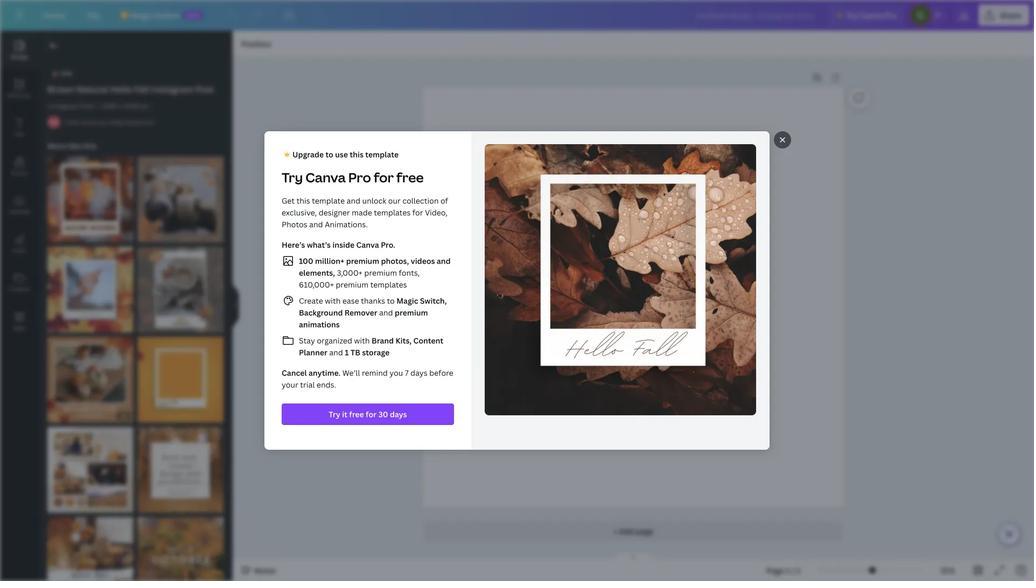 Task type: describe. For each thing, give the bounding box(es) containing it.
free inside button
[[349, 410, 364, 420]]

upgrade
[[293, 149, 324, 160]]

elements
[[7, 92, 32, 99]]

px
[[141, 102, 149, 110]]

beige orange collage autumn moodboard pumpkin instagram post image
[[47, 427, 133, 513]]

try canva pro button
[[828, 4, 905, 26]]

cancel anytime.
[[282, 368, 341, 378]]

what's
[[307, 240, 331, 250]]

brown
[[47, 83, 74, 95]]

here's
[[282, 240, 305, 250]]

oleg
[[108, 118, 122, 127]]

page
[[636, 527, 654, 537]]

new
[[187, 11, 200, 19]]

/
[[792, 566, 795, 576]]

unlock
[[362, 196, 386, 206]]

before
[[429, 368, 453, 378]]

pro.
[[381, 240, 395, 250]]

anytime.
[[309, 368, 341, 378]]

organized
[[317, 336, 352, 346]]

switch
[[154, 10, 179, 20]]

cancel
[[282, 368, 307, 378]]

+
[[613, 527, 617, 537]]

and down exclusive,
[[309, 220, 323, 230]]

more
[[47, 141, 66, 151]]

templates inside get this template and unlock our collection of exclusive, designer made templates for video, photos and animations.
[[374, 208, 411, 218]]

templates inside 3,000+ premium fonts, 610,000+ premium templates
[[370, 280, 407, 290]]

0 vertical spatial template
[[365, 149, 399, 160]]

1 for /
[[786, 566, 790, 576]]

and inside 100 million+ premium photos, videos and elements,
[[437, 256, 451, 266]]

try canva pro for free
[[282, 169, 424, 186]]

pro for try canva pro for free
[[348, 169, 371, 186]]

canva assistant image
[[1003, 528, 1016, 541]]

magic for switch,
[[397, 296, 418, 306]]

oleg gapeenko image
[[47, 116, 60, 129]]

fall
[[134, 83, 149, 95]]

get
[[282, 196, 295, 206]]

made
[[352, 208, 372, 218]]

inside
[[333, 240, 355, 250]]

photos,
[[381, 256, 409, 266]]

and 1 tb storage
[[327, 348, 390, 358]]

show pages image
[[608, 553, 659, 561]]

home link
[[34, 4, 74, 26]]

1 1080 from the left
[[101, 102, 117, 110]]

and down stay organized with
[[329, 348, 343, 358]]

view more by oleg gapeenko
[[65, 118, 155, 127]]

hello
[[110, 83, 132, 95]]

orange and white illustrative autumn instagram post image
[[47, 337, 133, 423]]

orange natural fall quote instagram post image
[[138, 427, 224, 513]]

of
[[441, 196, 448, 206]]

days inside we'll remind you 7 days before your trial ends.
[[411, 368, 428, 378]]

premium inside 100 million+ premium photos, videos and elements,
[[346, 256, 379, 266]]

100 million+ premium photos, videos and elements,
[[299, 256, 451, 278]]

more
[[81, 118, 97, 127]]

videos
[[411, 256, 435, 266]]

natural
[[76, 83, 108, 95]]

create
[[299, 296, 323, 306]]

more like this
[[47, 141, 97, 151]]

text button
[[0, 108, 39, 147]]

premium down photos,
[[364, 268, 397, 278]]

elements button
[[0, 69, 39, 108]]

tb
[[351, 348, 360, 358]]

oleg gapeenko element
[[47, 116, 60, 129]]

gapeenko
[[124, 118, 155, 127]]

switch,
[[420, 296, 447, 306]]

storage
[[362, 348, 390, 358]]

magic for switch
[[131, 10, 153, 20]]

million+
[[315, 256, 344, 266]]

1080 x 1080 px
[[101, 102, 149, 110]]

try for try canva pro
[[846, 10, 858, 20]]

try for try it free for 30 days
[[329, 410, 340, 420]]

canva for try canva pro for free
[[306, 169, 346, 186]]

3,000+ premium fonts, 610,000+ premium templates
[[299, 268, 420, 290]]

2 1080 from the left
[[124, 102, 140, 110]]

we'll remind you 7 days before your trial ends.
[[282, 368, 453, 390]]

stay
[[299, 336, 315, 346]]

ease
[[343, 296, 359, 306]]

days inside button
[[390, 410, 407, 420]]

7
[[405, 368, 409, 378]]

0 vertical spatial with
[[325, 296, 341, 306]]

main menu bar
[[0, 0, 1034, 31]]

for for 30
[[366, 410, 377, 420]]

1 vertical spatial post
[[80, 102, 94, 110]]

by
[[99, 118, 107, 127]]

brand for brand kits, content planner
[[372, 336, 394, 346]]

animations
[[299, 320, 340, 330]]

to inside list
[[387, 296, 395, 306]]

1 for tb
[[345, 348, 349, 358]]

1 horizontal spatial free
[[396, 169, 424, 186]]

elements,
[[299, 268, 335, 278]]

here's what's inside canva pro.
[[282, 240, 395, 250]]

brown orange fall collage instagram post image
[[47, 518, 133, 582]]

draw
[[13, 247, 26, 254]]

1 horizontal spatial canva
[[356, 240, 379, 250]]

background
[[299, 308, 343, 318]]



Task type: vqa. For each thing, say whether or not it's contained in the screenshot.
topmost templates
yes



Task type: locate. For each thing, give the bounding box(es) containing it.
2 horizontal spatial try
[[846, 10, 858, 20]]

3,000+
[[337, 268, 363, 278]]

side panel tab list
[[0, 31, 39, 341]]

0 horizontal spatial instagram
[[47, 102, 79, 110]]

notes
[[254, 566, 276, 576]]

instagram down brown
[[47, 102, 79, 110]]

0 vertical spatial post
[[195, 83, 214, 95]]

try inside main menu bar
[[846, 10, 858, 20]]

x
[[119, 102, 122, 110]]

1 right /
[[797, 566, 801, 576]]

brand button
[[0, 147, 39, 186]]

days
[[411, 368, 428, 378], [390, 410, 407, 420]]

for
[[374, 169, 394, 186], [413, 208, 423, 218], [366, 410, 377, 420]]

brand inside brand kits, content planner
[[372, 336, 394, 346]]

2 vertical spatial canva
[[356, 240, 379, 250]]

notes button
[[237, 562, 280, 580]]

premium down switch,
[[395, 308, 428, 318]]

you
[[390, 368, 403, 378]]

projects
[[9, 286, 30, 293]]

this up exclusive,
[[297, 196, 310, 206]]

0 vertical spatial magic
[[131, 10, 153, 20]]

apps
[[13, 324, 26, 332]]

pro
[[60, 70, 73, 77]]

list
[[282, 255, 454, 359]]

this right use
[[350, 149, 364, 160]]

ends.
[[317, 380, 336, 390]]

1 vertical spatial free
[[349, 410, 364, 420]]

try it free for 30 days
[[329, 410, 407, 420]]

1 vertical spatial pro
[[348, 169, 371, 186]]

projects button
[[0, 263, 39, 302]]

and right videos
[[437, 256, 451, 266]]

brown natural hello fall instagram post
[[47, 83, 214, 95]]

for down collection
[[413, 208, 423, 218]]

photos
[[282, 220, 307, 230]]

for up "unlock"
[[374, 169, 394, 186]]

1 vertical spatial for
[[413, 208, 423, 218]]

planner
[[299, 348, 327, 358]]

for for free
[[374, 169, 394, 186]]

0 horizontal spatial canva
[[306, 169, 346, 186]]

this inside get this template and unlock our collection of exclusive, designer made templates for video, photos and animations.
[[297, 196, 310, 206]]

premium animations
[[299, 308, 428, 330]]

template
[[365, 149, 399, 160], [312, 196, 345, 206]]

magic left switch,
[[397, 296, 418, 306]]

orange photo polaroid welcome november instagram post image
[[47, 157, 133, 243]]

1 horizontal spatial pro
[[884, 10, 897, 20]]

30
[[378, 410, 388, 420]]

0 horizontal spatial free
[[349, 410, 364, 420]]

0 horizontal spatial this
[[83, 141, 97, 151]]

0 vertical spatial pro
[[884, 10, 897, 20]]

collection
[[403, 196, 439, 206]]

we'll
[[342, 368, 360, 378]]

template up try canva pro for free
[[365, 149, 399, 160]]

1 vertical spatial try
[[282, 169, 303, 186]]

0 vertical spatial to
[[326, 149, 333, 160]]

video,
[[425, 208, 448, 218]]

1 vertical spatial to
[[387, 296, 395, 306]]

1 horizontal spatial days
[[411, 368, 428, 378]]

1 horizontal spatial this
[[297, 196, 310, 206]]

0 horizontal spatial days
[[390, 410, 407, 420]]

0 horizontal spatial try
[[282, 169, 303, 186]]

trial
[[300, 380, 315, 390]]

1 horizontal spatial magic
[[397, 296, 418, 306]]

magic left switch
[[131, 10, 153, 20]]

try for try canva pro for free
[[282, 169, 303, 186]]

and down "thanks"
[[377, 308, 395, 318]]

0 horizontal spatial with
[[325, 296, 341, 306]]

template up designer
[[312, 196, 345, 206]]

0 vertical spatial try
[[846, 10, 858, 20]]

try
[[846, 10, 858, 20], [282, 169, 303, 186], [329, 410, 340, 420]]

your
[[282, 380, 298, 390]]

exclusive,
[[282, 208, 317, 218]]

design button
[[0, 31, 39, 69]]

neutral orange modern autumn instagram post image
[[138, 247, 224, 333]]

stay organized with
[[299, 336, 372, 346]]

days right the 30
[[390, 410, 407, 420]]

1 vertical spatial brand
[[372, 336, 394, 346]]

premium
[[346, 256, 379, 266], [364, 268, 397, 278], [336, 280, 369, 290], [395, 308, 428, 318]]

100
[[299, 256, 313, 266]]

magic switch
[[131, 10, 179, 20]]

1 vertical spatial canva
[[306, 169, 346, 186]]

for inside button
[[366, 410, 377, 420]]

1 horizontal spatial 1
[[786, 566, 790, 576]]

1 vertical spatial days
[[390, 410, 407, 420]]

0 vertical spatial days
[[411, 368, 428, 378]]

0 vertical spatial canva
[[860, 10, 882, 20]]

instagram
[[151, 83, 193, 95], [47, 102, 79, 110]]

2 horizontal spatial canva
[[860, 10, 882, 20]]

2 vertical spatial try
[[329, 410, 340, 420]]

templates
[[374, 208, 411, 218], [370, 280, 407, 290]]

templates down the "our" on the left top
[[374, 208, 411, 218]]

kits,
[[396, 336, 412, 346]]

post
[[195, 83, 214, 95], [80, 102, 94, 110]]

brand up uploads button
[[11, 169, 27, 176]]

2 horizontal spatial this
[[350, 149, 364, 160]]

1 vertical spatial with
[[354, 336, 370, 346]]

1
[[345, 348, 349, 358], [786, 566, 790, 576], [797, 566, 801, 576]]

this right like
[[83, 141, 97, 151]]

2 vertical spatial for
[[366, 410, 377, 420]]

get this template and unlock our collection of exclusive, designer made templates for video, photos and animations.
[[282, 196, 448, 230]]

canva
[[860, 10, 882, 20], [306, 169, 346, 186], [356, 240, 379, 250]]

1 vertical spatial instagram
[[47, 102, 79, 110]]

home
[[43, 10, 65, 20]]

view
[[65, 118, 79, 127]]

brown natural hello fall instagram post image
[[485, 144, 756, 416]]

orange red minimalist autumn instagram post image
[[47, 247, 133, 333]]

to left use
[[326, 149, 333, 160]]

create with ease thanks to
[[299, 296, 397, 306]]

designer
[[319, 208, 350, 218]]

pro for try canva pro
[[884, 10, 897, 20]]

hide image
[[232, 280, 239, 332]]

instagram post
[[47, 102, 94, 110]]

brand up storage
[[372, 336, 394, 346]]

610,000+
[[299, 280, 334, 290]]

0 horizontal spatial post
[[80, 102, 94, 110]]

0 vertical spatial templates
[[374, 208, 411, 218]]

list containing 100 million+ premium photos, videos and elements,
[[282, 255, 454, 359]]

days right 7
[[411, 368, 428, 378]]

text
[[14, 130, 25, 138]]

page 1 / 1
[[767, 566, 801, 576]]

premium down 3,000+
[[336, 280, 369, 290]]

premium inside the premium animations
[[395, 308, 428, 318]]

1 vertical spatial templates
[[370, 280, 407, 290]]

+ add page
[[613, 527, 654, 537]]

magic
[[131, 10, 153, 20], [397, 296, 418, 306]]

page
[[767, 566, 784, 576]]

free right it
[[349, 410, 364, 420]]

2 horizontal spatial 1
[[797, 566, 801, 576]]

1 horizontal spatial instagram
[[151, 83, 193, 95]]

0 horizontal spatial brand
[[11, 169, 27, 176]]

premium up 3,000+
[[346, 256, 379, 266]]

0 vertical spatial instagram
[[151, 83, 193, 95]]

uploads button
[[0, 186, 39, 225]]

design
[[10, 53, 28, 60]]

0 horizontal spatial 1
[[345, 348, 349, 358]]

1 horizontal spatial brand
[[372, 336, 394, 346]]

brown photo collage autumn instagram post image
[[138, 157, 224, 243]]

Design title text field
[[688, 4, 824, 26]]

and up made at the left of the page
[[347, 196, 360, 206]]

upgrade to use this template
[[293, 149, 399, 160]]

orange and white illustrative autumn instagram post group
[[47, 337, 133, 423]]

thanks
[[361, 296, 385, 306]]

brand inside button
[[11, 169, 27, 176]]

yellow fall simple hello october instagram post image
[[138, 518, 224, 582]]

1 vertical spatial template
[[312, 196, 345, 206]]

free up collection
[[396, 169, 424, 186]]

+ add page button
[[423, 521, 844, 542]]

templates up "thanks"
[[370, 280, 407, 290]]

apps button
[[0, 302, 39, 341]]

1 horizontal spatial to
[[387, 296, 395, 306]]

use
[[335, 149, 348, 160]]

0 horizontal spatial magic
[[131, 10, 153, 20]]

try it free for 30 days button
[[282, 404, 454, 426]]

1 horizontal spatial with
[[354, 336, 370, 346]]

1 horizontal spatial template
[[365, 149, 399, 160]]

1 left tb
[[345, 348, 349, 358]]

to right "thanks"
[[387, 296, 395, 306]]

it
[[342, 410, 347, 420]]

instagram right fall at top left
[[151, 83, 193, 95]]

0 horizontal spatial template
[[312, 196, 345, 206]]

canva for try canva pro
[[860, 10, 882, 20]]

with
[[325, 296, 341, 306], [354, 336, 370, 346]]

magic switch, background remover
[[299, 296, 447, 318]]

1080 right x
[[124, 102, 140, 110]]

1 left /
[[786, 566, 790, 576]]

remind
[[362, 368, 388, 378]]

for left the 30
[[366, 410, 377, 420]]

template inside get this template and unlock our collection of exclusive, designer made templates for video, photos and animations.
[[312, 196, 345, 206]]

1 horizontal spatial try
[[329, 410, 340, 420]]

with up background
[[325, 296, 341, 306]]

0 horizontal spatial 1080
[[101, 102, 117, 110]]

with up and 1 tb storage
[[354, 336, 370, 346]]

1 horizontal spatial 1080
[[124, 102, 140, 110]]

1080 left x
[[101, 102, 117, 110]]

0 vertical spatial brand
[[11, 169, 27, 176]]

0 vertical spatial for
[[374, 169, 394, 186]]

add
[[619, 527, 634, 537]]

pro inside button
[[884, 10, 897, 20]]

magic inside magic switch, background remover
[[397, 296, 418, 306]]

0 horizontal spatial pro
[[348, 169, 371, 186]]

view more by oleg gapeenko button
[[65, 117, 155, 128]]

and
[[347, 196, 360, 206], [309, 220, 323, 230], [437, 256, 451, 266], [377, 308, 395, 318], [329, 348, 343, 358]]

brand for brand
[[11, 169, 27, 176]]

0 vertical spatial free
[[396, 169, 424, 186]]

magic inside main menu bar
[[131, 10, 153, 20]]

canva inside try canva pro button
[[860, 10, 882, 20]]

1 vertical spatial magic
[[397, 296, 418, 306]]

0 horizontal spatial to
[[326, 149, 333, 160]]

for inside get this template and unlock our collection of exclusive, designer made templates for video, photos and animations.
[[413, 208, 423, 218]]

1 horizontal spatial post
[[195, 83, 214, 95]]

orange animated autumn time instagram post image
[[138, 337, 224, 423]]

draw button
[[0, 225, 39, 263]]



